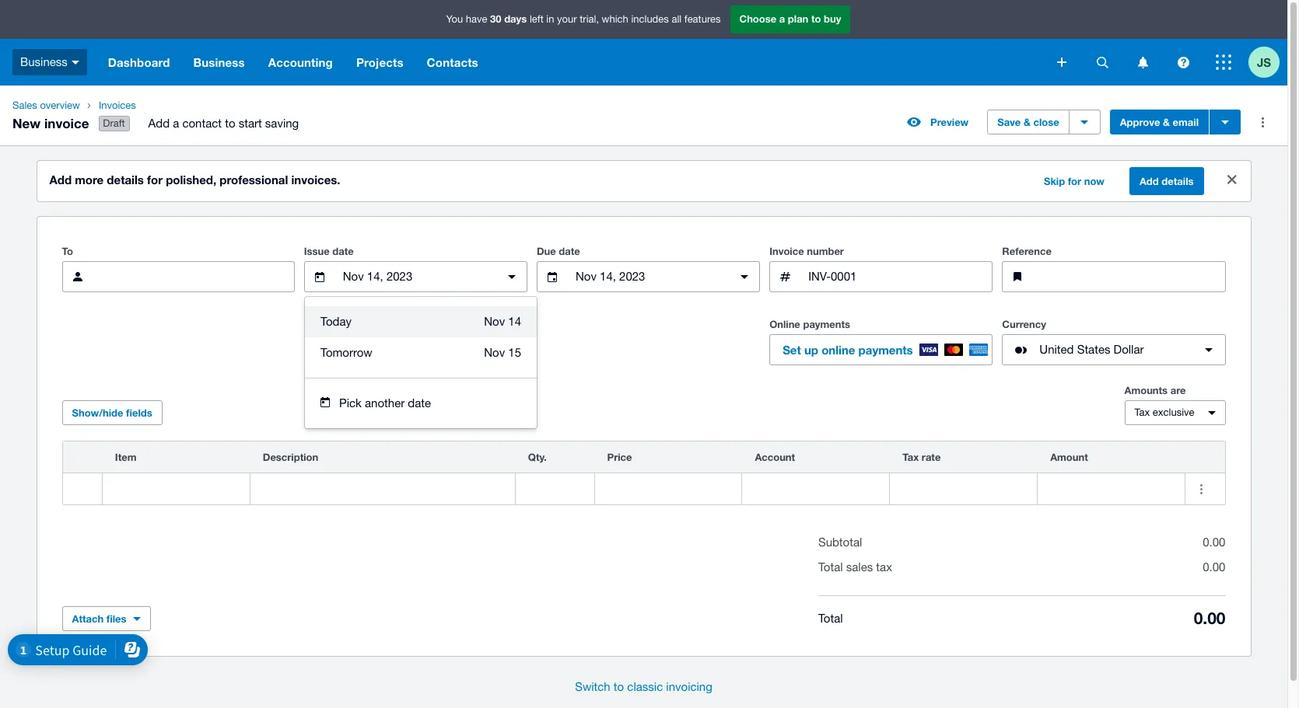 Task type: describe. For each thing, give the bounding box(es) containing it.
add more details for polished, professional invoices.
[[49, 173, 340, 187]]

are
[[1171, 384, 1186, 397]]

save & close button
[[988, 110, 1070, 135]]

date inside pick another date "button"
[[408, 397, 431, 410]]

switch
[[575, 681, 611, 694]]

1 business button from the left
[[0, 39, 96, 86]]

save & close
[[998, 116, 1060, 128]]

pick
[[339, 397, 362, 410]]

skip for now
[[1044, 175, 1105, 188]]

sales overview
[[12, 100, 80, 111]]

business inside navigation
[[193, 55, 245, 69]]

rate
[[922, 451, 941, 464]]

show/hide fields
[[72, 407, 152, 419]]

overview
[[40, 100, 80, 111]]

total sales tax
[[818, 561, 892, 574]]

professional
[[220, 173, 288, 187]]

14
[[508, 315, 521, 328]]

group containing today
[[305, 297, 537, 429]]

Due date text field
[[574, 262, 723, 292]]

total for total
[[818, 612, 843, 625]]

dashboard link
[[96, 39, 182, 86]]

Reference text field
[[1040, 262, 1225, 292]]

invoice number
[[770, 245, 844, 258]]

to for contact
[[225, 117, 235, 130]]

0.00 for total sales tax
[[1203, 561, 1226, 574]]

projects button
[[345, 39, 415, 86]]

tax for tax rate
[[903, 451, 919, 464]]

more invoice options image
[[1247, 107, 1278, 138]]

pick another date button
[[305, 388, 537, 419]]

add details
[[1140, 175, 1194, 188]]

issue
[[304, 245, 330, 258]]

for inside skip for now button
[[1068, 175, 1082, 188]]

another
[[365, 397, 405, 410]]

banner containing js
[[0, 0, 1288, 86]]

0.00 for subtotal
[[1203, 536, 1226, 549]]

skip
[[1044, 175, 1065, 188]]

nov for nov 15
[[484, 346, 505, 360]]

approve & email button
[[1110, 110, 1209, 135]]

accounting
[[268, 55, 333, 69]]

a for contact
[[173, 117, 179, 130]]

payments inside popup button
[[859, 343, 913, 357]]

draft
[[103, 118, 125, 129]]

15
[[508, 346, 521, 360]]

js button
[[1249, 39, 1288, 86]]

reference
[[1002, 245, 1052, 258]]

& for close
[[1024, 116, 1031, 128]]

date for issue date
[[333, 245, 354, 258]]

more line item options image
[[1186, 474, 1217, 505]]

subtotal
[[818, 536, 862, 549]]

set up online payments
[[783, 343, 913, 357]]

classic
[[627, 681, 663, 694]]

buy
[[824, 13, 842, 25]]

includes
[[631, 13, 669, 25]]

have
[[466, 13, 487, 25]]

start
[[239, 117, 262, 130]]

more
[[75, 173, 104, 187]]

exclusive
[[1153, 407, 1195, 419]]

contact
[[182, 117, 222, 130]]

0 horizontal spatial for
[[147, 173, 163, 187]]

number
[[807, 245, 844, 258]]

a for plan
[[779, 13, 785, 25]]

sales overview link
[[6, 98, 86, 114]]

issue date
[[304, 245, 354, 258]]

dashboard
[[108, 55, 170, 69]]

choose
[[740, 13, 777, 25]]

invoice number element
[[770, 262, 993, 293]]

switch to classic invoicing
[[575, 681, 713, 694]]

projects
[[356, 55, 404, 69]]

tax
[[876, 561, 892, 574]]

united states dollar button
[[1002, 335, 1226, 366]]

description
[[263, 451, 318, 464]]

nov 14
[[484, 315, 521, 328]]

Price field
[[595, 475, 742, 504]]

online
[[822, 343, 855, 357]]

tax rate
[[903, 451, 941, 464]]

to for plan
[[812, 13, 821, 25]]

2 vertical spatial 0.00
[[1194, 609, 1226, 629]]

0 horizontal spatial business
[[20, 55, 68, 68]]

approve
[[1120, 116, 1161, 128]]

invoice
[[770, 245, 804, 258]]

which
[[602, 13, 629, 25]]

To text field
[[99, 262, 294, 292]]

add a contact to start saving
[[148, 117, 299, 130]]

attach files
[[72, 613, 126, 626]]

due
[[537, 245, 556, 258]]

switch to classic invoicing button
[[563, 672, 725, 704]]

add for add details
[[1140, 175, 1159, 188]]

preview button
[[898, 110, 978, 135]]

add for add a contact to start saving
[[148, 117, 170, 130]]



Task type: vqa. For each thing, say whether or not it's contained in the screenshot.
Total associated with Total sales tax
yes



Task type: locate. For each thing, give the bounding box(es) containing it.
js
[[1257, 55, 1271, 69]]

contacts
[[427, 55, 478, 69]]

Amount field
[[1038, 475, 1185, 504]]

business up "sales overview"
[[20, 55, 68, 68]]

2 vertical spatial to
[[614, 681, 624, 694]]

2 nov from the top
[[484, 346, 505, 360]]

to left buy
[[812, 13, 821, 25]]

dollar
[[1114, 343, 1144, 356]]

more date options image
[[729, 262, 760, 293]]

1 horizontal spatial details
[[1162, 175, 1194, 188]]

payments up online
[[803, 318, 851, 331]]

you have 30 days left in your trial, which includes all features
[[446, 13, 721, 25]]

attach files button
[[62, 607, 151, 632]]

0 horizontal spatial date
[[333, 245, 354, 258]]

nov left the 14
[[484, 315, 505, 328]]

1 horizontal spatial business button
[[182, 39, 257, 86]]

1 horizontal spatial for
[[1068, 175, 1082, 188]]

1 horizontal spatial tax
[[1135, 407, 1150, 419]]

online
[[770, 318, 801, 331]]

0 vertical spatial to
[[812, 13, 821, 25]]

to inside banner
[[812, 13, 821, 25]]

today
[[321, 315, 352, 328]]

1 vertical spatial tax
[[903, 451, 919, 464]]

business
[[20, 55, 68, 68], [193, 55, 245, 69]]

a inside banner
[[779, 13, 785, 25]]

date for due date
[[559, 245, 580, 258]]

svg image
[[1097, 56, 1108, 68], [1178, 56, 1189, 68], [1057, 58, 1067, 67], [71, 60, 79, 64]]

0 vertical spatial tax
[[1135, 407, 1150, 419]]

trial,
[[580, 13, 599, 25]]

1 horizontal spatial to
[[614, 681, 624, 694]]

close image
[[1217, 164, 1248, 195]]

sales
[[846, 561, 873, 574]]

list box containing today
[[305, 297, 537, 378]]

to inside button
[[614, 681, 624, 694]]

0 horizontal spatial &
[[1024, 116, 1031, 128]]

business button up invoices link
[[182, 39, 257, 86]]

date right another
[[408, 397, 431, 410]]

0 vertical spatial payments
[[803, 318, 851, 331]]

invoices link
[[93, 98, 311, 114]]

united
[[1040, 343, 1074, 356]]

0 horizontal spatial add
[[49, 173, 72, 187]]

all
[[672, 13, 682, 25]]

add
[[148, 117, 170, 130], [49, 173, 72, 187], [1140, 175, 1159, 188]]

& for email
[[1163, 116, 1170, 128]]

1 horizontal spatial svg image
[[1216, 54, 1232, 70]]

new invoice
[[12, 115, 89, 131]]

close
[[1034, 116, 1060, 128]]

amounts are
[[1125, 384, 1186, 397]]

0 vertical spatial 0.00
[[1203, 536, 1226, 549]]

more date options image
[[496, 262, 528, 293]]

online payments
[[770, 318, 851, 331]]

nov 15
[[484, 346, 521, 360]]

business button up "sales overview"
[[0, 39, 96, 86]]

2 business button from the left
[[182, 39, 257, 86]]

payments right online
[[859, 343, 913, 357]]

30
[[490, 13, 502, 25]]

& left email
[[1163, 116, 1170, 128]]

new
[[12, 115, 41, 131]]

banner
[[0, 0, 1288, 86]]

1 horizontal spatial a
[[779, 13, 785, 25]]

amount
[[1051, 451, 1088, 464]]

a left contact
[[173, 117, 179, 130]]

contact element
[[62, 262, 295, 293]]

0 horizontal spatial to
[[225, 117, 235, 130]]

pick another date
[[339, 397, 431, 410]]

group
[[305, 297, 537, 429]]

plan
[[788, 13, 809, 25]]

accounting button
[[257, 39, 345, 86]]

0 horizontal spatial business button
[[0, 39, 96, 86]]

set
[[783, 343, 801, 357]]

0 horizontal spatial a
[[173, 117, 179, 130]]

tax inside invoice line item list element
[[903, 451, 919, 464]]

for left the polished,
[[147, 173, 163, 187]]

total down total sales tax at bottom
[[818, 612, 843, 625]]

for
[[147, 173, 163, 187], [1068, 175, 1082, 188]]

amounts
[[1125, 384, 1168, 397]]

to left "start"
[[225, 117, 235, 130]]

svg image up approve
[[1138, 56, 1148, 68]]

due date
[[537, 245, 580, 258]]

list box
[[305, 297, 537, 378]]

& right save
[[1024, 116, 1031, 128]]

date
[[333, 245, 354, 258], [559, 245, 580, 258], [408, 397, 431, 410]]

None field
[[103, 474, 250, 505]]

business up invoices link
[[193, 55, 245, 69]]

2 horizontal spatial date
[[559, 245, 580, 258]]

tax down amounts
[[1135, 407, 1150, 419]]

total
[[818, 561, 843, 574], [818, 612, 843, 625]]

&
[[1024, 116, 1031, 128], [1163, 116, 1170, 128]]

more line item options element
[[1186, 442, 1225, 473]]

preview
[[931, 116, 969, 128]]

details right more
[[107, 173, 144, 187]]

in
[[546, 13, 554, 25]]

left
[[530, 13, 544, 25]]

a left plan at top
[[779, 13, 785, 25]]

invoice
[[44, 115, 89, 131]]

details
[[107, 173, 144, 187], [1162, 175, 1194, 188]]

navigation inside banner
[[96, 39, 1047, 86]]

tax exclusive
[[1135, 407, 1195, 419]]

add details button
[[1130, 167, 1204, 195]]

save
[[998, 116, 1021, 128]]

to right switch
[[614, 681, 624, 694]]

fields
[[126, 407, 152, 419]]

invoicing
[[666, 681, 713, 694]]

invoices.
[[291, 173, 340, 187]]

add inside button
[[1140, 175, 1159, 188]]

0 horizontal spatial tax
[[903, 451, 919, 464]]

total down subtotal
[[818, 561, 843, 574]]

tax for tax exclusive
[[1135, 407, 1150, 419]]

add more details for polished, professional invoices. status
[[37, 161, 1251, 202]]

total for total sales tax
[[818, 561, 843, 574]]

tax inside popup button
[[1135, 407, 1150, 419]]

date right due
[[559, 245, 580, 258]]

polished,
[[166, 173, 216, 187]]

Inventory item text field
[[103, 475, 250, 504]]

2 & from the left
[[1163, 116, 1170, 128]]

show/hide fields button
[[62, 401, 162, 426]]

1 horizontal spatial add
[[148, 117, 170, 130]]

Issue date text field
[[341, 262, 490, 292]]

1 horizontal spatial date
[[408, 397, 431, 410]]

2 horizontal spatial to
[[812, 13, 821, 25]]

to
[[62, 245, 73, 258]]

up
[[804, 343, 819, 357]]

1 vertical spatial nov
[[484, 346, 505, 360]]

1 vertical spatial payments
[[859, 343, 913, 357]]

0 horizontal spatial svg image
[[1138, 56, 1148, 68]]

a
[[779, 13, 785, 25], [173, 117, 179, 130]]

0 vertical spatial nov
[[484, 315, 505, 328]]

features
[[685, 13, 721, 25]]

svg image
[[1216, 54, 1232, 70], [1138, 56, 1148, 68]]

nov left 15 at the left of the page
[[484, 346, 505, 360]]

svg image left js
[[1216, 54, 1232, 70]]

1 horizontal spatial business
[[193, 55, 245, 69]]

email
[[1173, 116, 1199, 128]]

contacts button
[[415, 39, 490, 86]]

Invoice number text field
[[807, 262, 992, 292]]

1 vertical spatial a
[[173, 117, 179, 130]]

for left now
[[1068, 175, 1082, 188]]

2 total from the top
[[818, 612, 843, 625]]

invoices
[[99, 100, 136, 111]]

add left more
[[49, 173, 72, 187]]

currency
[[1002, 318, 1046, 331]]

1 horizontal spatial &
[[1163, 116, 1170, 128]]

tax exclusive button
[[1125, 401, 1226, 426]]

0 vertical spatial total
[[818, 561, 843, 574]]

1 vertical spatial total
[[818, 612, 843, 625]]

sales
[[12, 100, 37, 111]]

choose a plan to buy
[[740, 13, 842, 25]]

1 & from the left
[[1024, 116, 1031, 128]]

price
[[607, 451, 632, 464]]

2 horizontal spatial add
[[1140, 175, 1159, 188]]

1 horizontal spatial payments
[[859, 343, 913, 357]]

date right issue
[[333, 245, 354, 258]]

files
[[106, 613, 126, 626]]

tax
[[1135, 407, 1150, 419], [903, 451, 919, 464]]

0 horizontal spatial details
[[107, 173, 144, 187]]

details left close icon
[[1162, 175, 1194, 188]]

add left contact
[[148, 117, 170, 130]]

navigation
[[96, 39, 1047, 86]]

show/hide
[[72, 407, 123, 419]]

details inside button
[[1162, 175, 1194, 188]]

account
[[755, 451, 795, 464]]

approve & email
[[1120, 116, 1199, 128]]

saving
[[265, 117, 299, 130]]

qty.
[[528, 451, 547, 464]]

add right now
[[1140, 175, 1159, 188]]

to
[[812, 13, 821, 25], [225, 117, 235, 130], [614, 681, 624, 694]]

add for add more details for polished, professional invoices.
[[49, 173, 72, 187]]

1 vertical spatial to
[[225, 117, 235, 130]]

navigation containing dashboard
[[96, 39, 1047, 86]]

tax left rate
[[903, 451, 919, 464]]

now
[[1084, 175, 1105, 188]]

0 vertical spatial a
[[779, 13, 785, 25]]

tomorrow
[[321, 346, 372, 360]]

attach
[[72, 613, 104, 626]]

Description text field
[[250, 475, 515, 504]]

1 vertical spatial 0.00
[[1203, 561, 1226, 574]]

0 horizontal spatial payments
[[803, 318, 851, 331]]

nov for nov 14
[[484, 315, 505, 328]]

you
[[446, 13, 463, 25]]

invoice line item list element
[[62, 441, 1226, 506]]

1 total from the top
[[818, 561, 843, 574]]

1 nov from the top
[[484, 315, 505, 328]]

set up online payments button
[[770, 335, 993, 366]]

states
[[1077, 343, 1111, 356]]



